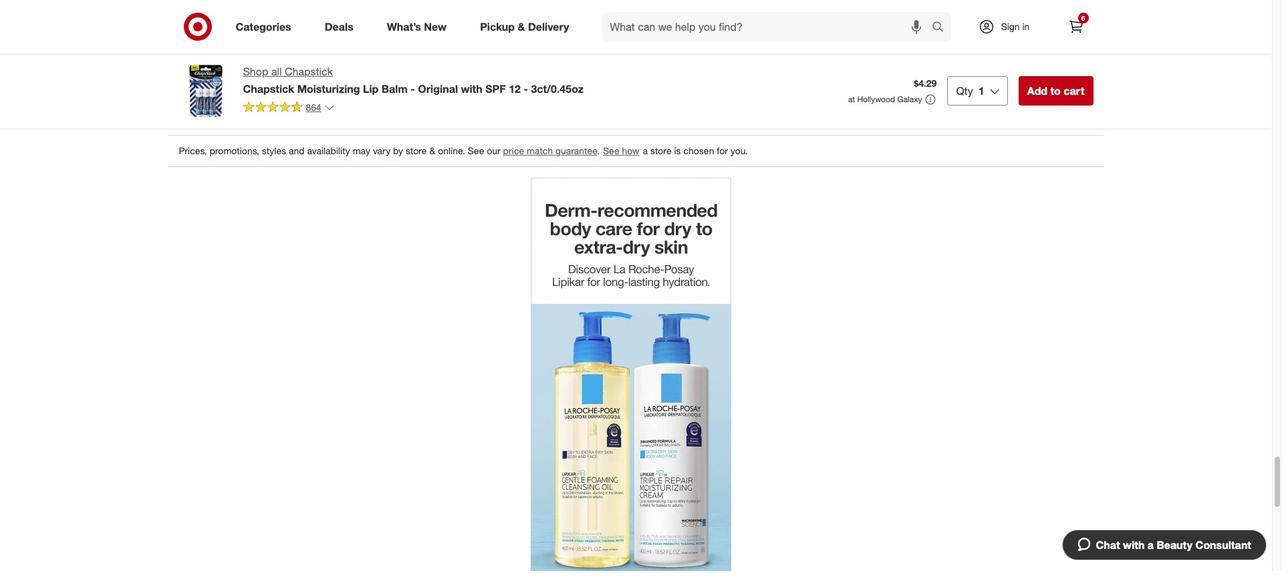 Task type: locate. For each thing, give the bounding box(es) containing it.
1 horizontal spatial see
[[603, 145, 619, 157]]

see how button
[[602, 144, 640, 159]]

& right pickup
[[518, 20, 525, 33]]

1
[[978, 84, 984, 98]]

1 vertical spatial with
[[1123, 539, 1145, 552]]

0 horizontal spatial -
[[411, 82, 415, 95]]

What can we help you find? suggestions appear below search field
[[602, 12, 935, 41]]

0 horizontal spatial store
[[406, 145, 427, 157]]

new
[[424, 20, 447, 33]]

guarantee
[[555, 145, 597, 157]]

0 vertical spatial with
[[461, 82, 482, 95]]

with right 'chat'
[[1123, 539, 1145, 552]]

1 vertical spatial a
[[1148, 539, 1154, 552]]

store left is
[[650, 145, 672, 157]]

1 horizontal spatial store
[[650, 145, 672, 157]]

galaxy
[[897, 94, 922, 104]]

1 horizontal spatial &
[[518, 20, 525, 33]]

pickup
[[480, 20, 515, 33]]

what's new
[[387, 20, 447, 33]]

see left "our"
[[468, 145, 484, 157]]

2 see from the left
[[603, 145, 619, 157]]

shop all chapstick chapstick moisturizing lip balm - original with spf 12 - 3ct/0.45oz
[[243, 65, 584, 95]]

qty
[[956, 84, 973, 98]]

1 vertical spatial chapstick
[[243, 82, 294, 95]]

spf
[[485, 82, 506, 95]]

a right how
[[643, 145, 648, 157]]

pickup & delivery
[[480, 20, 569, 33]]

by
[[393, 145, 403, 157]]

advertisement region
[[530, 178, 731, 572]]

1 vertical spatial &
[[429, 145, 435, 157]]

with
[[461, 82, 482, 95], [1123, 539, 1145, 552]]

a left beauty
[[1148, 539, 1154, 552]]

& left online.
[[429, 145, 435, 157]]

is
[[674, 145, 681, 157]]

1 horizontal spatial with
[[1123, 539, 1145, 552]]

cart
[[1064, 84, 1085, 98]]

search button
[[925, 12, 958, 44]]

and
[[289, 145, 305, 157]]

1 horizontal spatial a
[[1148, 539, 1154, 552]]

1 horizontal spatial -
[[524, 82, 528, 95]]

$4.29
[[914, 78, 937, 89]]

for
[[717, 145, 728, 157]]

chat
[[1096, 539, 1120, 552]]

store
[[406, 145, 427, 157], [650, 145, 672, 157]]

add
[[1027, 84, 1047, 98]]

0 horizontal spatial see
[[468, 145, 484, 157]]

a inside button
[[1148, 539, 1154, 552]]

match
[[527, 145, 553, 157]]

0 vertical spatial &
[[518, 20, 525, 33]]

0 vertical spatial a
[[643, 145, 648, 157]]

consultant
[[1196, 539, 1251, 552]]

search
[[925, 21, 958, 34]]

6
[[1081, 14, 1085, 22]]

price match guarantee link
[[503, 145, 597, 157]]

sign
[[1001, 21, 1020, 32]]

store right by
[[406, 145, 427, 157]]

lip
[[363, 82, 379, 95]]

qty 1
[[956, 84, 984, 98]]

see
[[468, 145, 484, 157], [603, 145, 619, 157]]

deals
[[325, 20, 353, 33]]

chapstick up moisturizing
[[285, 65, 333, 78]]

prices, promotions, styles and availability may vary by store & online. see our price match guarantee . see how a store is chosen for you.
[[179, 145, 748, 157]]

a
[[643, 145, 648, 157], [1148, 539, 1154, 552]]

0 horizontal spatial with
[[461, 82, 482, 95]]

what's new link
[[375, 12, 463, 41]]

6 link
[[1061, 12, 1091, 41]]

2 - from the left
[[524, 82, 528, 95]]

chosen
[[683, 145, 714, 157]]

chat with a beauty consultant
[[1096, 539, 1251, 552]]

&
[[518, 20, 525, 33], [429, 145, 435, 157]]

- right the balm
[[411, 82, 415, 95]]

image of chapstick moisturizing lip balm - original with spf 12 - 3ct/0.45oz image
[[179, 64, 232, 118]]

chapstick down all
[[243, 82, 294, 95]]

add to cart
[[1027, 84, 1085, 98]]

0 horizontal spatial &
[[429, 145, 435, 157]]

with left spf
[[461, 82, 482, 95]]

chapstick
[[285, 65, 333, 78], [243, 82, 294, 95]]

see right .
[[603, 145, 619, 157]]

-
[[411, 82, 415, 95], [524, 82, 528, 95]]

online.
[[438, 145, 465, 157]]

- right 12
[[524, 82, 528, 95]]



Task type: describe. For each thing, give the bounding box(es) containing it.
deals link
[[313, 12, 370, 41]]

our
[[487, 145, 500, 157]]

.
[[597, 145, 600, 157]]

2 store from the left
[[650, 145, 672, 157]]

pickup & delivery link
[[469, 12, 586, 41]]

you.
[[731, 145, 748, 157]]

1 store from the left
[[406, 145, 427, 157]]

delivery
[[528, 20, 569, 33]]

sign in link
[[967, 12, 1050, 41]]

vary
[[373, 145, 390, 157]]

0 horizontal spatial a
[[643, 145, 648, 157]]

at hollywood galaxy
[[848, 94, 922, 104]]

more
[[640, 50, 659, 60]]

3ct/0.45oz
[[531, 82, 584, 95]]

to
[[1050, 84, 1061, 98]]

add to cart button
[[1018, 76, 1093, 106]]

chat with a beauty consultant button
[[1062, 530, 1267, 561]]

864 link
[[243, 101, 335, 116]]

with inside shop all chapstick chapstick moisturizing lip balm - original with spf 12 - 3ct/0.45oz
[[461, 82, 482, 95]]

0 vertical spatial chapstick
[[285, 65, 333, 78]]

categories link
[[224, 12, 308, 41]]

availability
[[307, 145, 350, 157]]

promotions,
[[210, 145, 259, 157]]

with inside button
[[1123, 539, 1145, 552]]

1 see from the left
[[468, 145, 484, 157]]

in
[[1022, 21, 1030, 32]]

moisturizing
[[297, 82, 360, 95]]

864
[[306, 101, 321, 113]]

sign in
[[1001, 21, 1030, 32]]

& inside pickup & delivery link
[[518, 20, 525, 33]]

original
[[418, 82, 458, 95]]

how
[[622, 145, 639, 157]]

12
[[509, 82, 521, 95]]

price
[[503, 145, 524, 157]]

load
[[613, 50, 631, 60]]

hollywood
[[857, 94, 895, 104]]

8
[[634, 50, 638, 60]]

1 - from the left
[[411, 82, 415, 95]]

beauty
[[1157, 539, 1193, 552]]

categories
[[236, 20, 291, 33]]

all
[[271, 65, 282, 78]]

may
[[353, 145, 370, 157]]

balm
[[382, 82, 408, 95]]

load 8 more
[[613, 50, 659, 60]]

what's
[[387, 20, 421, 33]]

shop
[[243, 65, 268, 78]]

at
[[848, 94, 855, 104]]

styles
[[262, 145, 286, 157]]

prices,
[[179, 145, 207, 157]]



Task type: vqa. For each thing, say whether or not it's contained in the screenshot.
BUY
no



